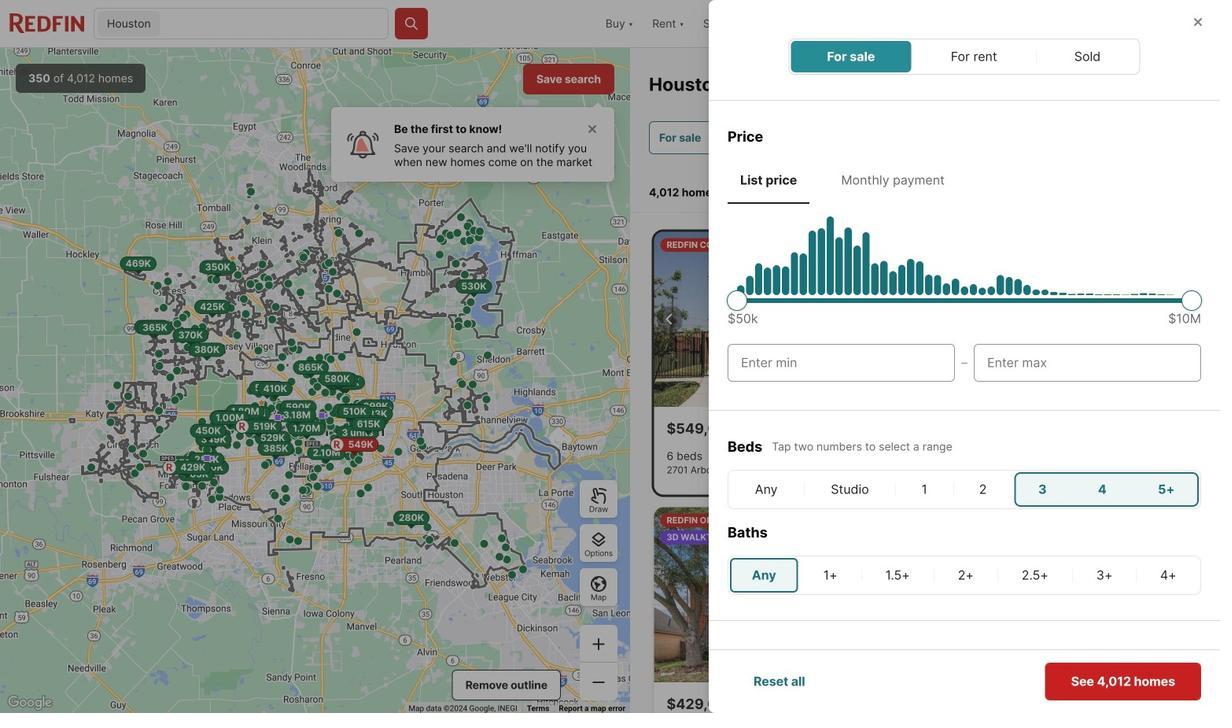 Task type: vqa. For each thing, say whether or not it's contained in the screenshot.
Maximum price slider
yes



Task type: describe. For each thing, give the bounding box(es) containing it.
Add home to favorites checkbox
[[1159, 692, 1184, 713]]

For rent radio
[[952, 47, 999, 66]]

number of bathrooms row
[[728, 556, 1202, 595]]

share home image
[[1131, 695, 1150, 713]]

For sale radio
[[828, 47, 876, 66]]

Enter max text field
[[988, 353, 1189, 372]]

3 option from the left
[[971, 680, 1080, 713]]

Enter min text field
[[742, 353, 942, 372]]

add home to favorites image
[[1162, 695, 1181, 713]]

submit search image
[[404, 16, 420, 31]]



Task type: locate. For each thing, give the bounding box(es) containing it.
next image
[[892, 310, 911, 329]]

0 horizontal spatial tab
[[728, 160, 810, 201]]

option
[[728, 680, 837, 713], [850, 680, 959, 713], [971, 680, 1080, 713]]

2 horizontal spatial option
[[971, 680, 1080, 713]]

maximum price slider
[[1182, 290, 1203, 311]]

dialog
[[709, 0, 1221, 713]]

minimum price slider
[[727, 290, 748, 311]]

list box
[[728, 680, 1202, 713]]

0 horizontal spatial option
[[728, 680, 837, 713]]

number of bedrooms row
[[728, 470, 1202, 509]]

2 tab from the left
[[829, 160, 958, 201]]

tab list
[[728, 160, 1202, 204]]

previous image
[[661, 310, 680, 329]]

tab
[[728, 160, 810, 201], [829, 160, 958, 201]]

1 horizontal spatial tab
[[829, 160, 958, 201]]

1 tab from the left
[[728, 160, 810, 201]]

google image
[[4, 693, 56, 713]]

menu bar
[[789, 39, 1141, 75]]

Sold radio
[[1075, 47, 1103, 66]]

map region
[[0, 48, 631, 713]]

cell
[[731, 472, 803, 507], [806, 472, 895, 507], [898, 472, 952, 507], [956, 472, 1012, 507], [1015, 472, 1073, 507], [1073, 472, 1133, 507], [1133, 472, 1200, 507], [731, 558, 799, 593], [802, 558, 860, 593], [863, 558, 933, 593], [936, 558, 997, 593], [1000, 558, 1072, 593], [1075, 558, 1136, 593], [1139, 558, 1200, 593]]

1 horizontal spatial option
[[850, 680, 959, 713]]

2 option from the left
[[850, 680, 959, 713]]

None search field
[[164, 9, 388, 40]]

1 option from the left
[[728, 680, 837, 713]]



